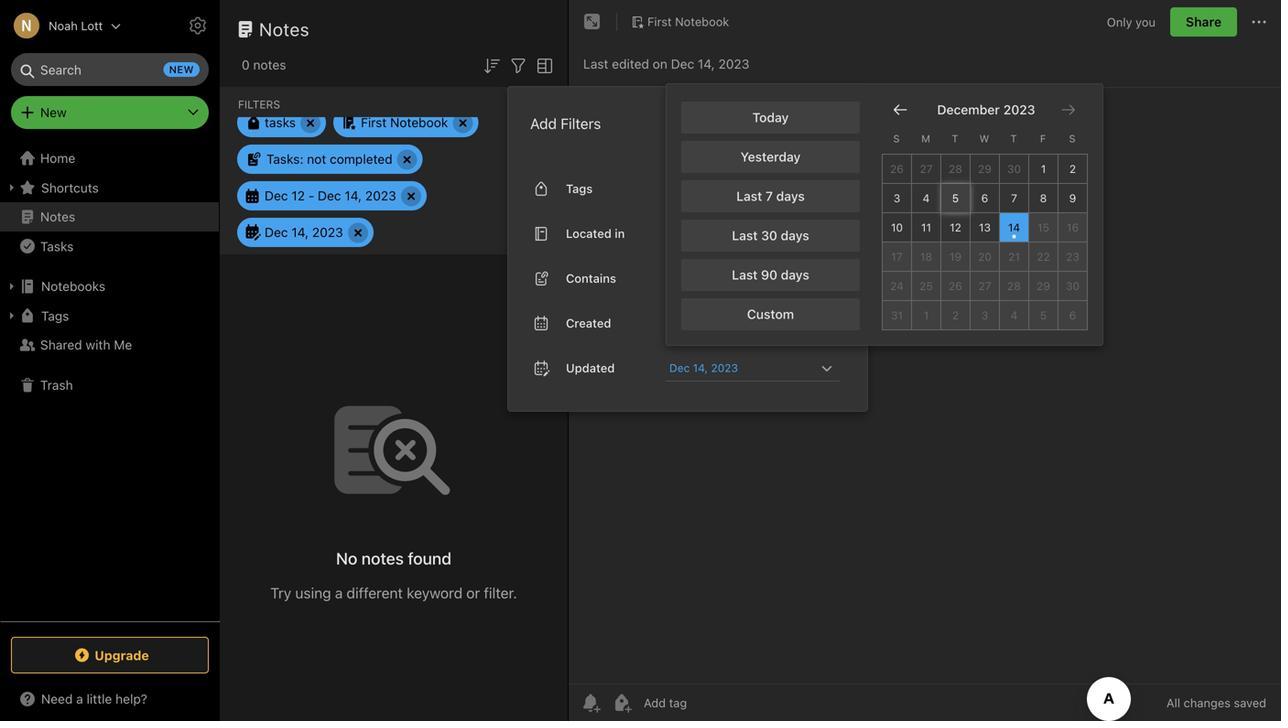 Task type: locate. For each thing, give the bounding box(es) containing it.
26 button down 19
[[942, 272, 971, 301]]

filters right add
[[561, 115, 601, 132]]

5 for bottom 5 button
[[1040, 309, 1047, 322]]

0 vertical spatial 2
[[1070, 162, 1076, 175]]

12 inside button
[[950, 221, 962, 234]]

30 up 7 button
[[1008, 162, 1021, 175]]

dec 14, 2023 button
[[237, 218, 373, 247]]

30 up '90'
[[761, 228, 778, 243]]

dec 14, 2023
[[265, 225, 343, 240], [670, 362, 738, 374]]

notes inside tree
[[40, 209, 75, 224]]

4 button down 21 button
[[1000, 301, 1030, 330]]

notebook up completed
[[390, 115, 448, 130]]

today
[[753, 110, 789, 125]]

0 vertical spatial 3 button
[[883, 184, 912, 213]]

0 vertical spatial 27
[[920, 162, 933, 175]]

26 up 10
[[890, 162, 904, 175]]

dec right -
[[318, 188, 341, 203]]

0 vertical spatial 5
[[952, 192, 959, 205]]

Account field
[[0, 7, 121, 44]]

upgrade
[[95, 648, 149, 663]]

first up completed
[[361, 115, 387, 130]]

more actions image
[[1249, 11, 1270, 33]]

1 horizontal spatial s
[[1069, 133, 1076, 145]]

5 down 22 button
[[1040, 309, 1047, 322]]

2
[[1070, 162, 1076, 175], [953, 309, 959, 322]]

26 button
[[883, 155, 912, 184], [942, 272, 971, 301]]

last up last 30 days
[[737, 189, 762, 204]]

1 horizontal spatial 1
[[1041, 162, 1046, 175]]

days right '90'
[[781, 267, 810, 282]]

1 horizontal spatial notes
[[259, 18, 310, 40]]

noah
[[49, 19, 78, 33]]

0 horizontal spatial 1
[[924, 309, 929, 322]]

1 horizontal spatial 29 button
[[1030, 272, 1059, 301]]

3 button up 10
[[883, 184, 912, 213]]

26 right 25 button
[[949, 280, 963, 292]]

0 vertical spatial 3
[[894, 192, 901, 205]]

dec inside date picker field
[[670, 362, 690, 374]]

home link
[[0, 144, 220, 173]]

new button
[[11, 96, 209, 129]]

0 vertical spatial 28
[[949, 162, 963, 175]]

filters up tasks
[[238, 98, 280, 111]]

29 button
[[971, 155, 1000, 184], [1030, 272, 1059, 301]]

7 up last 30 days
[[766, 189, 773, 204]]

More actions field
[[1249, 7, 1270, 37]]

19
[[950, 250, 962, 263]]

1 horizontal spatial 27
[[979, 280, 992, 292]]

0 horizontal spatial 7
[[766, 189, 773, 204]]

27 down the 20 button
[[979, 280, 992, 292]]

shared
[[40, 338, 82, 353]]

tags up located
[[566, 182, 593, 196]]

14 button
[[1000, 213, 1030, 243]]

1 horizontal spatial 1 button
[[1030, 155, 1059, 184]]

1 vertical spatial 3 button
[[971, 301, 1000, 330]]

0 horizontal spatial a
[[76, 692, 83, 707]]

0 horizontal spatial 27 button
[[912, 155, 942, 184]]

12 right 11 button
[[950, 221, 962, 234]]

1 vertical spatial 30
[[761, 228, 778, 243]]

1 vertical spatial 6 button
[[1059, 301, 1088, 330]]

days up last 30 days
[[777, 189, 805, 204]]

0 vertical spatial 28 button
[[942, 155, 971, 184]]

0 vertical spatial 4
[[923, 192, 930, 205]]

1 vertical spatial 29
[[1037, 280, 1051, 292]]

5 button
[[942, 184, 971, 213], [1030, 301, 1059, 330]]

filters
[[238, 98, 280, 111], [561, 115, 601, 132]]

December field
[[934, 100, 1000, 119]]

found
[[408, 549, 452, 569]]

1 horizontal spatial 5 button
[[1030, 301, 1059, 330]]

0 vertical spatial 26
[[890, 162, 904, 175]]

need a little help?
[[41, 692, 147, 707]]

first for the rightmost first notebook button
[[648, 15, 672, 28]]

days for last 30 days
[[781, 228, 809, 243]]

0 vertical spatial 29 button
[[971, 155, 1000, 184]]

1 vertical spatial 4
[[1011, 309, 1018, 322]]

16 button
[[1059, 213, 1088, 243]]

18 button
[[912, 243, 942, 272]]

4
[[923, 192, 930, 205], [1011, 309, 1018, 322]]

28 down 21 button
[[1008, 280, 1021, 292]]

2 up 9
[[1070, 162, 1076, 175]]

0 vertical spatial 6 button
[[971, 184, 1000, 213]]

0 horizontal spatial 28
[[949, 162, 963, 175]]

tasks: not completed button
[[237, 145, 423, 174]]

16
[[1067, 221, 1079, 234]]

all
[[825, 116, 838, 131]]

28
[[949, 162, 963, 175], [1008, 280, 1021, 292]]

first notebook up 'last edited on dec 14, 2023'
[[648, 15, 729, 28]]

days
[[777, 189, 805, 204], [781, 228, 809, 243], [781, 267, 810, 282]]

last up the last 90 days
[[732, 228, 758, 243]]

1 vertical spatial 29 button
[[1030, 272, 1059, 301]]

Add tag field
[[642, 696, 780, 711]]

last inside note window "element"
[[583, 56, 609, 71]]

27 button down 20
[[971, 272, 1000, 301]]

2 button down 19 button
[[942, 301, 971, 330]]

0 horizontal spatial 4 button
[[912, 184, 942, 213]]

days up the last 90 days
[[781, 228, 809, 243]]

2 right 31 button
[[953, 309, 959, 322]]

1 vertical spatial first
[[361, 115, 387, 130]]

0 horizontal spatial 3 button
[[883, 184, 912, 213]]

shared with me link
[[0, 331, 219, 360]]

13
[[979, 221, 991, 234]]

28 up 12 button
[[949, 162, 963, 175]]

4 button up 11
[[912, 184, 942, 213]]

a left little
[[76, 692, 83, 707]]

trash link
[[0, 371, 219, 400]]

6 for the rightmost 6 button
[[1070, 309, 1077, 322]]

t right m at the right of page
[[952, 133, 959, 145]]

3 down the 20 button
[[982, 309, 989, 322]]

1 up 8
[[1041, 162, 1046, 175]]

notebooks link
[[0, 272, 219, 301]]

1 horizontal spatial 29
[[1037, 280, 1051, 292]]

0 horizontal spatial 5
[[952, 192, 959, 205]]

0 horizontal spatial 27
[[920, 162, 933, 175]]

1 horizontal spatial 28
[[1008, 280, 1021, 292]]

1 vertical spatial 12
[[950, 221, 962, 234]]

only you
[[1107, 15, 1156, 29]]

0 vertical spatial days
[[777, 189, 805, 204]]

days for last 90 days
[[781, 267, 810, 282]]

29 button down w
[[971, 155, 1000, 184]]

clear
[[790, 116, 822, 131]]

7 up 14 at the right top
[[1011, 192, 1018, 205]]

notes
[[253, 57, 286, 72], [362, 549, 404, 569]]

1 horizontal spatial 6 button
[[1059, 301, 1088, 330]]

1 horizontal spatial 6
[[1070, 309, 1077, 322]]

1 vertical spatial 27 button
[[971, 272, 1000, 301]]

29
[[978, 162, 992, 175], [1037, 280, 1051, 292]]

all
[[1167, 697, 1181, 710]]

28 button up 12 button
[[942, 155, 971, 184]]

5 for the top 5 button
[[952, 192, 959, 205]]

26 for the left 26 button
[[890, 162, 904, 175]]

8
[[1040, 192, 1047, 205]]

1 vertical spatial 5 button
[[1030, 301, 1059, 330]]

s left m at the right of page
[[894, 133, 900, 145]]

0 horizontal spatial 5 button
[[942, 184, 971, 213]]

2023 inside dec 12 - dec 14, 2023 button
[[365, 188, 396, 203]]

4 down 21 button
[[1011, 309, 1018, 322]]

notes up different
[[362, 549, 404, 569]]

1 horizontal spatial dec 14, 2023
[[670, 362, 738, 374]]

tree
[[0, 144, 220, 621]]

0 vertical spatial 1
[[1041, 162, 1046, 175]]

2 vertical spatial days
[[781, 267, 810, 282]]

expand note image
[[582, 11, 604, 33]]

s right f
[[1069, 133, 1076, 145]]

click to collapse image
[[213, 688, 227, 710]]

2023 inside date picker field
[[711, 362, 738, 374]]

1 horizontal spatial 2 button
[[1059, 155, 1088, 184]]

dec 12 - dec 14, 2023 button
[[237, 181, 427, 211]]

1 horizontal spatial 2
[[1070, 162, 1076, 175]]

lott
[[81, 19, 103, 33]]

5 up 12 button
[[952, 192, 959, 205]]

w
[[980, 133, 990, 145]]

30
[[1008, 162, 1021, 175], [761, 228, 778, 243], [1066, 280, 1080, 292]]

0 horizontal spatial 2
[[953, 309, 959, 322]]

first notebook button up completed
[[333, 108, 478, 137]]

1 horizontal spatial first
[[648, 15, 672, 28]]

1 vertical spatial 26
[[949, 280, 963, 292]]

1 horizontal spatial 28 button
[[1000, 272, 1030, 301]]

29 down w
[[978, 162, 992, 175]]

6 up the 13
[[982, 192, 989, 205]]

1 vertical spatial notes
[[40, 209, 75, 224]]

a right using
[[335, 585, 343, 602]]

14, inside button
[[345, 188, 362, 203]]

0 vertical spatial a
[[335, 585, 343, 602]]

first up on
[[648, 15, 672, 28]]

0 vertical spatial 26 button
[[883, 155, 912, 184]]

notes up 0 notes
[[259, 18, 310, 40]]

last 7 days
[[737, 189, 805, 204]]

dec right updated
[[670, 362, 690, 374]]

1 vertical spatial 3
[[982, 309, 989, 322]]

0 vertical spatial notes
[[253, 57, 286, 72]]

0 vertical spatial filters
[[238, 98, 280, 111]]

2023
[[719, 56, 750, 71], [1004, 102, 1036, 117], [365, 188, 396, 203], [312, 225, 343, 240], [711, 362, 738, 374]]

6 button down 23 button
[[1059, 301, 1088, 330]]

1 vertical spatial notebook
[[390, 115, 448, 130]]

notes link
[[0, 202, 219, 232]]

14, inside "button"
[[292, 225, 309, 240]]

0 vertical spatial first notebook
[[648, 15, 729, 28]]

1 button
[[1030, 155, 1059, 184], [912, 301, 942, 330]]

first notebook
[[648, 15, 729, 28], [361, 115, 448, 130]]

notebook up 'last edited on dec 14, 2023'
[[675, 15, 729, 28]]

12 left -
[[292, 188, 305, 203]]

1 vertical spatial dec 14, 2023
[[670, 362, 738, 374]]

6 button up the 13
[[971, 184, 1000, 213]]

first notebook button up 'last edited on dec 14, 2023'
[[625, 9, 736, 35]]

dec inside note window "element"
[[671, 56, 695, 71]]

6 down 23 button
[[1070, 309, 1077, 322]]

notes right 0
[[253, 57, 286, 72]]

2023 field
[[1000, 100, 1036, 119]]

26
[[890, 162, 904, 175], [949, 280, 963, 292]]

26 for bottommost 26 button
[[949, 280, 963, 292]]

1 vertical spatial a
[[76, 692, 83, 707]]

first notebook up completed
[[361, 115, 448, 130]]

27 button down m at the right of page
[[912, 155, 942, 184]]

28 button
[[942, 155, 971, 184], [1000, 272, 1030, 301]]

27 for bottommost 27 button
[[979, 280, 992, 292]]

last left edited
[[583, 56, 609, 71]]

last left '90'
[[732, 267, 758, 282]]

0 vertical spatial 30 button
[[1000, 155, 1030, 184]]

20 button
[[971, 243, 1000, 272]]

14,
[[698, 56, 715, 71], [345, 188, 362, 203], [292, 225, 309, 240], [693, 362, 708, 374]]

4 button
[[912, 184, 942, 213], [1000, 301, 1030, 330]]

1 vertical spatial days
[[781, 228, 809, 243]]

0 vertical spatial 29
[[978, 162, 992, 175]]

1 horizontal spatial 4 button
[[1000, 301, 1030, 330]]

notes for no
[[362, 549, 404, 569]]

0 horizontal spatial 6
[[982, 192, 989, 205]]

0 horizontal spatial notebook
[[390, 115, 448, 130]]

0 horizontal spatial s
[[894, 133, 900, 145]]

0 vertical spatial 4 button
[[912, 184, 942, 213]]

Note Editor text field
[[569, 88, 1281, 684]]

first
[[648, 15, 672, 28], [361, 115, 387, 130]]

notebook
[[675, 15, 729, 28], [390, 115, 448, 130]]

12 inside button
[[292, 188, 305, 203]]

0 horizontal spatial dec 14, 2023
[[265, 225, 343, 240]]

first inside note window "element"
[[648, 15, 672, 28]]

28 button down 21
[[1000, 272, 1030, 301]]

4 up 11
[[923, 192, 930, 205]]

1 right 31 button
[[924, 309, 929, 322]]

m
[[922, 133, 931, 145]]

in
[[615, 227, 625, 240]]

t right w
[[1011, 133, 1017, 145]]

first notebook button
[[625, 9, 736, 35], [333, 108, 478, 137]]

1 vertical spatial tags
[[41, 308, 69, 324]]

dec right on
[[671, 56, 695, 71]]

30 button
[[1000, 155, 1030, 184], [1059, 272, 1088, 301]]

1 button right 31
[[912, 301, 942, 330]]

2 button
[[1059, 155, 1088, 184], [942, 301, 971, 330]]

located in
[[566, 227, 625, 240]]

1 horizontal spatial 12
[[950, 221, 962, 234]]

completed
[[330, 152, 393, 167]]

3 up 10
[[894, 192, 901, 205]]

updated
[[566, 361, 615, 375]]

edited
[[612, 56, 649, 71]]

27 for the top 27 button
[[920, 162, 933, 175]]

View options field
[[529, 53, 556, 77]]

29 button down 22 at right top
[[1030, 272, 1059, 301]]

7 button
[[1000, 184, 1030, 213]]

0 horizontal spatial first notebook
[[361, 115, 448, 130]]

saved
[[1234, 697, 1267, 710]]

26 button up 10
[[883, 155, 912, 184]]

notes up tasks
[[40, 209, 75, 224]]

new
[[169, 64, 194, 76]]

Add filters field
[[507, 53, 529, 77]]

1 vertical spatial 1 button
[[912, 301, 942, 330]]

add tag image
[[611, 692, 633, 714]]

0 horizontal spatial notes
[[253, 57, 286, 72]]

3
[[894, 192, 901, 205], [982, 309, 989, 322]]

29 down 22 button
[[1037, 280, 1051, 292]]

22
[[1037, 250, 1050, 263]]

1 button up 8
[[1030, 155, 1059, 184]]

shared with me
[[40, 338, 132, 353]]

31
[[891, 309, 903, 322]]

0 horizontal spatial 26
[[890, 162, 904, 175]]

not
[[307, 152, 326, 167]]

30 down 23 button
[[1066, 280, 1080, 292]]

3 button down the 20 button
[[971, 301, 1000, 330]]

0 vertical spatial 6
[[982, 192, 989, 205]]

0 vertical spatial first
[[648, 15, 672, 28]]

tags
[[566, 182, 593, 196], [41, 308, 69, 324]]

7 inside button
[[1011, 192, 1018, 205]]

tasks button
[[0, 232, 219, 261]]

29 for 29 button to the right
[[1037, 280, 1051, 292]]

1 vertical spatial 2 button
[[942, 301, 971, 330]]

1 vertical spatial 4 button
[[1000, 301, 1030, 330]]

1 horizontal spatial 4
[[1011, 309, 1018, 322]]

dec down dec 12 - dec 14, 2023
[[265, 225, 288, 240]]

2 button up 9
[[1059, 155, 1088, 184]]

keyword
[[407, 585, 463, 602]]

t
[[952, 133, 959, 145], [1011, 133, 1017, 145]]

1 vertical spatial 28
[[1008, 280, 1021, 292]]

1 horizontal spatial notes
[[362, 549, 404, 569]]

1 horizontal spatial 27 button
[[971, 272, 1000, 301]]

1 vertical spatial 6
[[1070, 309, 1077, 322]]

0 vertical spatial 12
[[292, 188, 305, 203]]

settings image
[[187, 15, 209, 37]]

27 down m at the right of page
[[920, 162, 933, 175]]

tags up the shared
[[41, 308, 69, 324]]

no
[[336, 549, 358, 569]]



Task type: vqa. For each thing, say whether or not it's contained in the screenshot.
group
no



Task type: describe. For each thing, give the bounding box(es) containing it.
shortcuts
[[41, 180, 99, 195]]

add a reminder image
[[580, 692, 602, 714]]

18
[[920, 250, 933, 263]]

first notebook inside note window "element"
[[648, 15, 729, 28]]

14, inside note window "element"
[[698, 56, 715, 71]]

2 horizontal spatial 30
[[1066, 280, 1080, 292]]

1 vertical spatial filters
[[561, 115, 601, 132]]

0 horizontal spatial filters
[[238, 98, 280, 111]]

all changes saved
[[1167, 697, 1267, 710]]

1 s from the left
[[894, 133, 900, 145]]

last 90 days
[[732, 267, 810, 282]]

9
[[1070, 192, 1077, 205]]

try using a different keyword or filter.
[[270, 585, 517, 602]]

last 30 days
[[732, 228, 809, 243]]

upgrade button
[[11, 638, 209, 674]]

9 button
[[1059, 184, 1088, 213]]

0 vertical spatial 5 button
[[942, 184, 971, 213]]

december 2023
[[937, 102, 1036, 117]]

notes for 0
[[253, 57, 286, 72]]

0 horizontal spatial 30 button
[[1000, 155, 1030, 184]]

14
[[1008, 221, 1021, 234]]

0
[[242, 57, 250, 72]]

0 vertical spatial 2 button
[[1059, 155, 1088, 184]]

or
[[467, 585, 480, 602]]

1 horizontal spatial 30
[[1008, 162, 1021, 175]]

0 horizontal spatial 26 button
[[883, 155, 912, 184]]

1 for left "1" button
[[924, 309, 929, 322]]

15
[[1038, 221, 1050, 234]]

new
[[40, 105, 67, 120]]

1 horizontal spatial 3 button
[[971, 301, 1000, 330]]

1 for top "1" button
[[1041, 162, 1046, 175]]

located
[[566, 227, 612, 240]]

-
[[308, 188, 314, 203]]

different
[[347, 585, 403, 602]]

tasks: not completed
[[267, 152, 393, 167]]

only
[[1107, 15, 1133, 29]]

14, inside date picker field
[[693, 362, 708, 374]]

0 vertical spatial 27 button
[[912, 155, 942, 184]]

24
[[890, 280, 904, 292]]

2 for the leftmost 2 button
[[953, 309, 959, 322]]

tags button
[[0, 301, 219, 331]]

25 button
[[912, 272, 942, 301]]

yesterday
[[741, 149, 801, 164]]

tasks
[[265, 115, 296, 130]]

0 horizontal spatial 3
[[894, 192, 901, 205]]

1 horizontal spatial first notebook button
[[625, 9, 736, 35]]

tree containing home
[[0, 144, 220, 621]]

11 button
[[912, 213, 942, 243]]

created
[[566, 317, 611, 330]]

2023 inside note window "element"
[[719, 56, 750, 71]]

1 horizontal spatial 3
[[982, 309, 989, 322]]

add filters image
[[507, 55, 529, 77]]

add filters
[[530, 115, 601, 132]]

trash
[[40, 378, 73, 393]]

share
[[1186, 14, 1222, 29]]

a inside field
[[76, 692, 83, 707]]

clear all
[[790, 116, 838, 131]]

home
[[40, 151, 75, 166]]

WHAT'S NEW field
[[0, 685, 220, 714]]

90
[[761, 267, 778, 282]]

changes
[[1184, 697, 1231, 710]]

1 vertical spatial first notebook
[[361, 115, 448, 130]]

last for last 7 days
[[737, 189, 762, 204]]

0 horizontal spatial 4
[[923, 192, 930, 205]]

24 button
[[883, 272, 912, 301]]

0 horizontal spatial 30
[[761, 228, 778, 243]]

0 notes
[[242, 57, 286, 72]]

shortcuts button
[[0, 173, 219, 202]]

1 horizontal spatial a
[[335, 585, 343, 602]]

22 button
[[1030, 243, 1059, 272]]

2023 inside dec 14, 2023 "button"
[[312, 225, 343, 240]]

tasks button
[[237, 108, 326, 137]]

clear all button
[[789, 112, 840, 134]]

no notes found
[[336, 549, 452, 569]]

Search text field
[[24, 53, 196, 86]]

17
[[892, 250, 903, 263]]

share button
[[1171, 7, 1238, 37]]

0 horizontal spatial 6 button
[[971, 184, 1000, 213]]

add
[[530, 115, 557, 132]]

0 vertical spatial 1 button
[[1030, 155, 1059, 184]]

20
[[978, 250, 992, 263]]

6 for 6 button to the left
[[982, 192, 989, 205]]

expand notebooks image
[[5, 279, 19, 294]]

2 for topmost 2 button
[[1070, 162, 1076, 175]]

custom
[[747, 307, 794, 322]]

notebook inside note window "element"
[[675, 15, 729, 28]]

0 horizontal spatial 1 button
[[912, 301, 942, 330]]

tags inside button
[[41, 308, 69, 324]]

dec 14, 2023 inside date picker field
[[670, 362, 738, 374]]

23 button
[[1059, 243, 1088, 272]]

1 vertical spatial 30 button
[[1059, 272, 1088, 301]]

last edited on dec 14, 2023
[[583, 56, 750, 71]]

with
[[86, 338, 110, 353]]

25
[[920, 280, 933, 292]]

last for last 90 days
[[732, 267, 758, 282]]

15 button
[[1030, 213, 1059, 243]]

10
[[891, 221, 903, 234]]

noah lott
[[49, 19, 103, 33]]

17 button
[[883, 243, 912, 272]]

you
[[1136, 15, 1156, 29]]

2 s from the left
[[1069, 133, 1076, 145]]

filter.
[[484, 585, 517, 602]]

0 horizontal spatial 2 button
[[942, 301, 971, 330]]

last for last 30 days
[[732, 228, 758, 243]]

december
[[937, 102, 1000, 117]]

expand tags image
[[5, 309, 19, 323]]

Sort options field
[[481, 53, 503, 77]]

31 button
[[883, 301, 912, 330]]

2 t from the left
[[1011, 133, 1017, 145]]

12 button
[[942, 213, 971, 243]]

dec left -
[[265, 188, 288, 203]]

try
[[270, 585, 291, 602]]

new search field
[[24, 53, 200, 86]]

1 vertical spatial 26 button
[[942, 272, 971, 301]]

tasks:
[[267, 152, 304, 167]]

1 vertical spatial first notebook button
[[333, 108, 478, 137]]

need
[[41, 692, 73, 707]]

note window element
[[569, 0, 1281, 722]]

13 button
[[971, 213, 1000, 243]]

days for last 7 days
[[777, 189, 805, 204]]

0 vertical spatial tags
[[566, 182, 593, 196]]

contains
[[566, 272, 616, 285]]

last for last edited on dec 14, 2023
[[583, 56, 609, 71]]

dec inside "button"
[[265, 225, 288, 240]]

on
[[653, 56, 668, 71]]

dec 14, 2023 inside "button"
[[265, 225, 343, 240]]

 Date picker field
[[666, 355, 856, 382]]

11
[[921, 221, 932, 234]]

notebooks
[[41, 279, 105, 294]]

23
[[1066, 250, 1080, 263]]

dec 12 - dec 14, 2023
[[265, 188, 396, 203]]

using
[[295, 585, 331, 602]]

29 for 29 button to the top
[[978, 162, 992, 175]]

1 t from the left
[[952, 133, 959, 145]]

first for first notebook button to the bottom
[[361, 115, 387, 130]]



